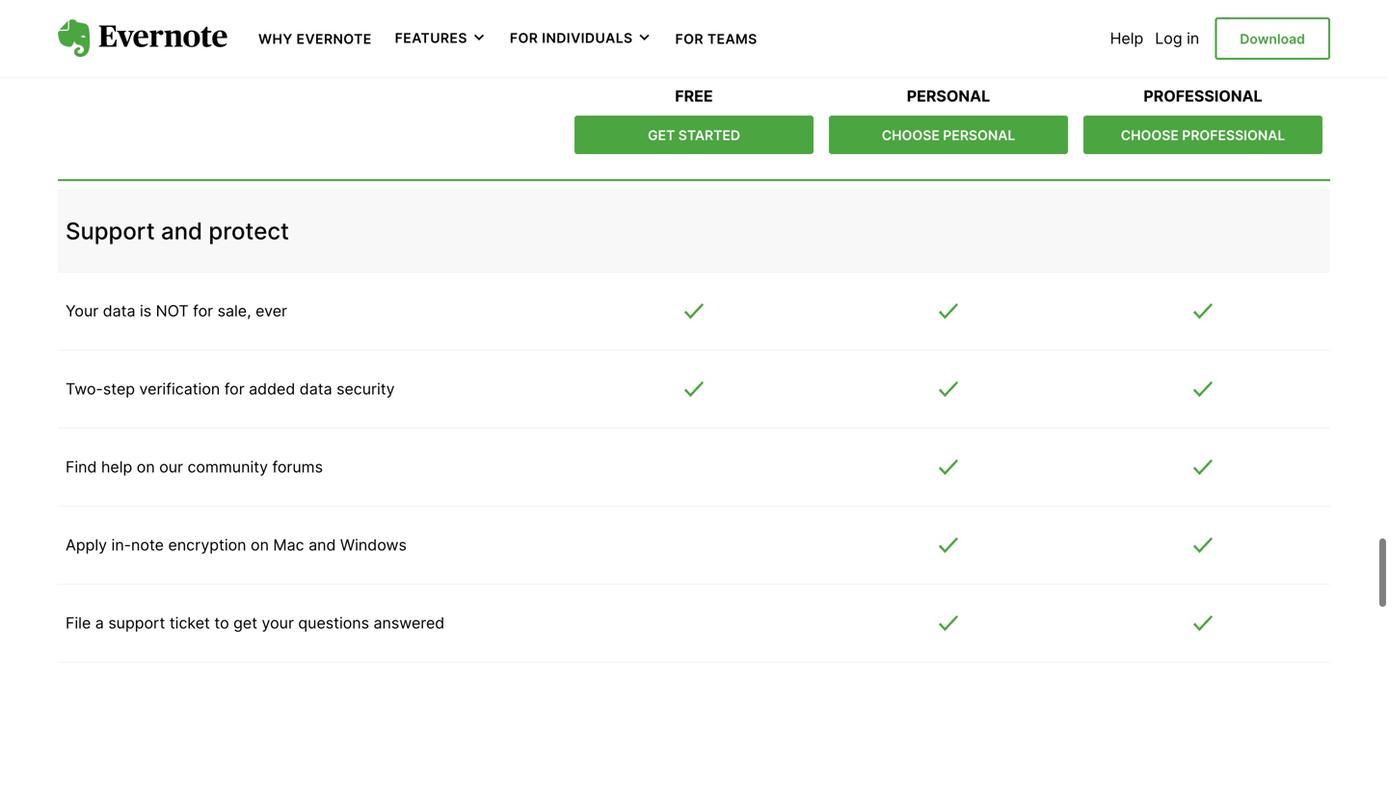 Task type: locate. For each thing, give the bounding box(es) containing it.
for right not
[[193, 302, 213, 320]]

2 choose from the left
[[1121, 127, 1179, 144]]

for
[[510, 30, 538, 46], [675, 31, 704, 47]]

1 choose from the left
[[882, 127, 940, 144]]

our
[[159, 458, 183, 477]]

support and protect
[[66, 217, 289, 245]]

added
[[249, 380, 295, 399]]

support
[[66, 217, 155, 245]]

data
[[103, 302, 135, 320], [300, 380, 332, 399]]

1 vertical spatial personal
[[943, 127, 1015, 144]]

to
[[214, 614, 229, 633]]

1 vertical spatial data
[[300, 380, 332, 399]]

individuals
[[542, 30, 633, 46]]

for for for individuals
[[510, 30, 538, 46]]

on left our
[[137, 458, 155, 477]]

note
[[131, 536, 164, 555]]

evernote
[[296, 31, 372, 47]]

for individuals button
[[510, 29, 652, 48]]

and
[[161, 217, 203, 245], [309, 536, 336, 555]]

why evernote
[[258, 31, 372, 47]]

0 vertical spatial for
[[193, 302, 213, 320]]

free
[[675, 87, 713, 106]]

choose inside "link"
[[882, 127, 940, 144]]

0 vertical spatial and
[[161, 217, 203, 245]]

your
[[66, 302, 99, 320]]

security
[[337, 380, 395, 399]]

for teams link
[[675, 29, 757, 48]]

1 vertical spatial and
[[309, 536, 336, 555]]

1 vertical spatial for
[[224, 380, 245, 399]]

1 horizontal spatial choose
[[1121, 127, 1179, 144]]

0 horizontal spatial choose
[[882, 127, 940, 144]]

and right mac
[[309, 536, 336, 555]]

for
[[193, 302, 213, 320], [224, 380, 245, 399]]

0 vertical spatial on
[[137, 458, 155, 477]]

in
[[1187, 29, 1199, 48]]

get
[[648, 127, 675, 144]]

choose professional
[[1121, 127, 1285, 144]]

encryption
[[168, 536, 246, 555]]

and left protect
[[161, 217, 203, 245]]

personal inside "link"
[[943, 127, 1015, 144]]

for left individuals
[[510, 30, 538, 46]]

log in link
[[1155, 29, 1199, 48]]

0 horizontal spatial data
[[103, 302, 135, 320]]

1 horizontal spatial and
[[309, 536, 336, 555]]

1 vertical spatial on
[[251, 536, 269, 555]]

not
[[156, 302, 189, 320]]

for inside button
[[510, 30, 538, 46]]

0 horizontal spatial for
[[193, 302, 213, 320]]

1 horizontal spatial data
[[300, 380, 332, 399]]

choose
[[882, 127, 940, 144], [1121, 127, 1179, 144]]

community
[[187, 458, 268, 477]]

log in
[[1155, 29, 1199, 48]]

0 vertical spatial data
[[103, 302, 135, 320]]

1 horizontal spatial for
[[675, 31, 704, 47]]

0 horizontal spatial for
[[510, 30, 538, 46]]

professional
[[1144, 87, 1262, 106], [1182, 127, 1285, 144]]

find
[[66, 458, 97, 477]]

data right added at the left of the page
[[300, 380, 332, 399]]

on
[[137, 458, 155, 477], [251, 536, 269, 555]]

your
[[262, 614, 294, 633]]

help
[[1110, 29, 1144, 48]]

data left is
[[103, 302, 135, 320]]

questions
[[298, 614, 369, 633]]

mac
[[273, 536, 304, 555]]

on left mac
[[251, 536, 269, 555]]

for left teams
[[675, 31, 704, 47]]

for left added at the left of the page
[[224, 380, 245, 399]]

advanced pdf export controls
[[66, 40, 288, 59]]

0 horizontal spatial and
[[161, 217, 203, 245]]

a
[[95, 614, 104, 633]]

features button
[[395, 29, 487, 48]]

download
[[1240, 31, 1305, 47]]

ticket
[[169, 614, 210, 633]]

1 vertical spatial professional
[[1182, 127, 1285, 144]]

get started
[[648, 127, 740, 144]]

choose for professional
[[1121, 127, 1179, 144]]

personal
[[907, 87, 990, 106], [943, 127, 1015, 144]]

for inside 'link'
[[675, 31, 704, 47]]

answered
[[374, 614, 445, 633]]



Task type: vqa. For each thing, say whether or not it's contained in the screenshot.
the Choose Personal
yes



Task type: describe. For each thing, give the bounding box(es) containing it.
why evernote link
[[258, 29, 372, 48]]

export
[[177, 40, 225, 59]]

0 vertical spatial personal
[[907, 87, 990, 106]]

evernote logo image
[[58, 19, 227, 58]]

forums
[[272, 458, 323, 477]]

choose personal link
[[829, 116, 1068, 154]]

choose professional link
[[1083, 116, 1323, 154]]

in-
[[111, 536, 131, 555]]

verification
[[139, 380, 220, 399]]

1 horizontal spatial for
[[224, 380, 245, 399]]

choose for personal
[[882, 127, 940, 144]]

get
[[233, 614, 257, 633]]

1 horizontal spatial on
[[251, 536, 269, 555]]

started
[[678, 127, 740, 144]]

your data is not for sale, ever
[[66, 302, 287, 320]]

sale,
[[217, 302, 251, 320]]

ever
[[256, 302, 287, 320]]

find help on our community forums
[[66, 458, 323, 477]]

teams
[[707, 31, 757, 47]]

help
[[101, 458, 132, 477]]

file a support ticket to get your questions answered
[[66, 614, 445, 633]]

get started link
[[575, 116, 814, 154]]

windows
[[340, 536, 407, 555]]

apply in-note encryption on mac and windows
[[66, 536, 407, 555]]

for individuals
[[510, 30, 633, 46]]

controls
[[229, 40, 288, 59]]

why
[[258, 31, 293, 47]]

for for for teams
[[675, 31, 704, 47]]

two-step verification for added data security
[[66, 380, 395, 399]]

features
[[395, 30, 467, 46]]

apply
[[66, 536, 107, 555]]

pdf
[[143, 40, 173, 59]]

for teams
[[675, 31, 757, 47]]

protect
[[209, 217, 289, 245]]

help link
[[1110, 29, 1144, 48]]

download link
[[1215, 17, 1330, 60]]

advanced
[[66, 40, 139, 59]]

step
[[103, 380, 135, 399]]

two-
[[66, 380, 103, 399]]

professional inside choose professional link
[[1182, 127, 1285, 144]]

log
[[1155, 29, 1182, 48]]

0 vertical spatial professional
[[1144, 87, 1262, 106]]

file
[[66, 614, 91, 633]]

is
[[140, 302, 152, 320]]

support
[[108, 614, 165, 633]]

choose personal
[[882, 127, 1015, 144]]

0 horizontal spatial on
[[137, 458, 155, 477]]



